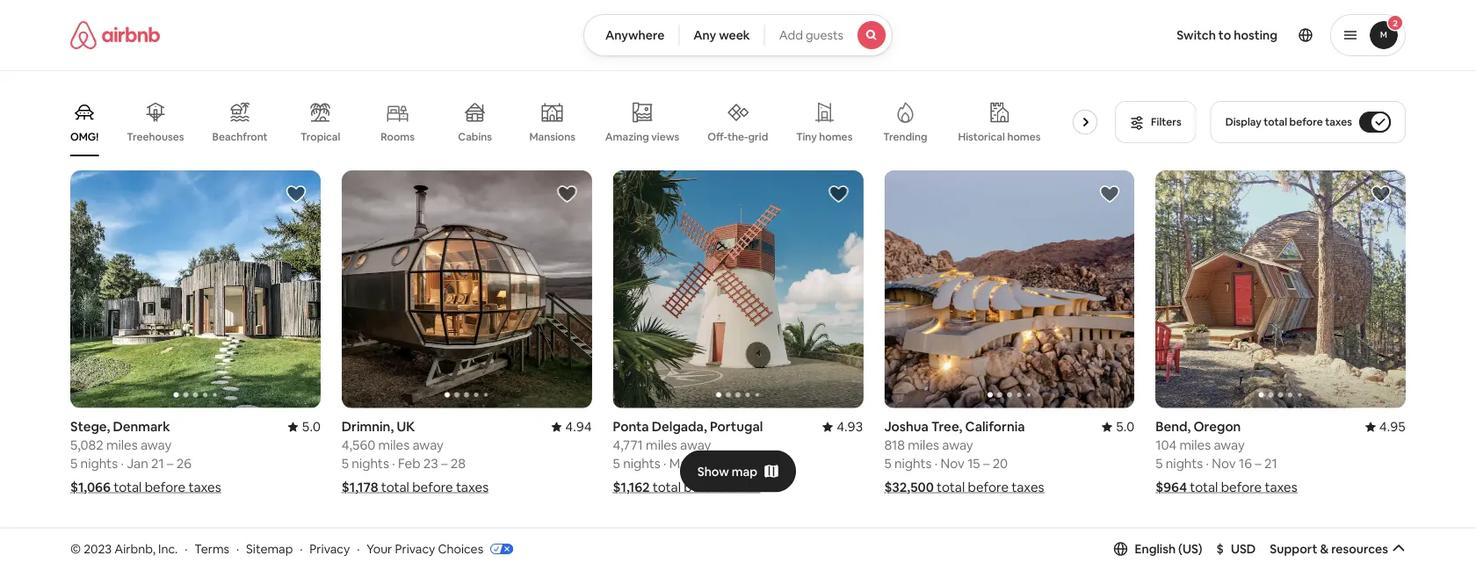 Task type: describe. For each thing, give the bounding box(es) containing it.
miles inside ponta delgada, portugal 4,771 miles away 5 nights · may 12 – 17 $1,162 total before taxes
[[646, 437, 678, 454]]

2
[[1394, 17, 1399, 29]]

portugal
[[710, 419, 763, 436]]

cabins
[[458, 130, 492, 144]]

english
[[1135, 541, 1176, 557]]

ponta delgada, portugal 4,771 miles away 5 nights · may 12 – 17 $1,162 total before taxes
[[613, 419, 763, 496]]

before inside 'joshua tree, california 818 miles away 5 nights · nov 15 – 20 $32,500 total before taxes'
[[968, 479, 1009, 496]]

filters button
[[1116, 101, 1197, 143]]

treehouses
[[127, 130, 184, 144]]

jan
[[127, 455, 148, 473]]

total inside stege, denmark 5,082 miles away 5 nights · jan 21 – 26 $1,066 total before taxes
[[114, 479, 142, 496]]

nov inside 'joshua tree, california 818 miles away 5 nights · nov 15 – 20 $32,500 total before taxes'
[[941, 455, 965, 473]]

historical
[[959, 130, 1006, 144]]

total inside drimnin, uk 4,560 miles away 5 nights · feb 23 – 28 $1,178 total before taxes
[[381, 479, 410, 496]]

nights inside ponta delgada, portugal 4,771 miles away 5 nights · may 12 – 17 $1,162 total before taxes
[[623, 455, 661, 473]]

amazing
[[605, 130, 649, 144]]

away for bend, oregon
[[1214, 437, 1246, 454]]

airbnb,
[[114, 541, 156, 557]]

· inside stege, denmark 5,082 miles away 5 nights · jan 21 – 26 $1,066 total before taxes
[[121, 455, 124, 473]]

21 inside bend, oregon 104 miles away 5 nights · nov 16 – 21 $964 total before taxes
[[1265, 455, 1278, 473]]

23
[[424, 455, 438, 473]]

0 horizontal spatial add to wishlist: joshua tree, california image
[[1100, 184, 1121, 205]]

(us)
[[1179, 541, 1203, 557]]

· inside drimnin, uk 4,560 miles away 5 nights · feb 23 – 28 $1,178 total before taxes
[[392, 455, 395, 473]]

4.93 out of 5 average rating image
[[823, 419, 864, 436]]

· inside ponta delgada, portugal 4,771 miles away 5 nights · may 12 – 17 $1,162 total before taxes
[[664, 455, 667, 473]]

nights for 104
[[1166, 455, 1204, 473]]

· inside bend, oregon 104 miles away 5 nights · nov 16 – 21 $964 total before taxes
[[1207, 455, 1210, 473]]

5 inside 'joshua tree, california 818 miles away 5 nights · nov 15 – 20 $32,500 total before taxes'
[[885, 455, 892, 473]]

views
[[652, 130, 680, 144]]

switch to hosting
[[1177, 27, 1278, 43]]

5.0 out of 5 average rating image for stege, denmark 5,082 miles away 5 nights · jan 21 – 26 $1,066 total before taxes
[[288, 419, 321, 436]]

uk
[[397, 419, 415, 436]]

to
[[1219, 27, 1232, 43]]

joshua
[[885, 419, 929, 436]]

20
[[993, 455, 1009, 473]]

support & resources button
[[1271, 541, 1407, 557]]

before inside drimnin, uk 4,560 miles away 5 nights · feb 23 – 28 $1,178 total before taxes
[[412, 479, 453, 496]]

terms
[[195, 541, 230, 557]]

$
[[1217, 541, 1225, 557]]

privacy link
[[310, 541, 350, 557]]

delgada,
[[652, 419, 707, 436]]

– inside 'joshua tree, california 818 miles away 5 nights · nov 15 – 20 $32,500 total before taxes'
[[984, 455, 990, 473]]

– for 104 miles away
[[1256, 455, 1262, 473]]

– for 4,560 miles away
[[441, 455, 448, 473]]

stege, denmark 5,082 miles away 5 nights · jan 21 – 26 $1,066 total before taxes
[[70, 419, 221, 496]]

total inside bend, oregon 104 miles away 5 nights · nov 16 – 21 $964 total before taxes
[[1191, 479, 1219, 496]]

denmark
[[113, 419, 170, 436]]

show map button
[[680, 451, 797, 493]]

before inside stege, denmark 5,082 miles away 5 nights · jan 21 – 26 $1,066 total before taxes
[[145, 479, 186, 496]]

taxes inside bend, oregon 104 miles away 5 nights · nov 16 – 21 $964 total before taxes
[[1265, 479, 1298, 496]]

historical homes
[[959, 130, 1041, 144]]

2 button
[[1331, 14, 1407, 56]]

add guests button
[[765, 14, 893, 56]]

before inside display total before taxes button
[[1290, 115, 1324, 129]]

add
[[780, 27, 803, 43]]

switch to hosting link
[[1167, 17, 1289, 54]]

– for 5,082 miles away
[[167, 455, 174, 473]]

$1,178
[[342, 479, 378, 496]]

· right inc.
[[185, 541, 188, 557]]

21 inside stege, denmark 5,082 miles away 5 nights · jan 21 – 26 $1,066 total before taxes
[[151, 455, 164, 473]]

may
[[670, 455, 694, 473]]

off-
[[708, 130, 728, 144]]

28
[[451, 455, 466, 473]]

tiny
[[797, 130, 817, 144]]

nights for 5,082
[[80, 455, 118, 473]]

5 for 104 miles away
[[1156, 455, 1163, 473]]

omg!
[[70, 130, 99, 144]]

taxes inside button
[[1326, 115, 1353, 129]]

usd
[[1232, 541, 1257, 557]]

taxes inside ponta delgada, portugal 4,771 miles away 5 nights · may 12 – 17 $1,162 total before taxes
[[728, 479, 761, 496]]

switch
[[1177, 27, 1217, 43]]

drimnin, uk 4,560 miles away 5 nights · feb 23 – 28 $1,178 total before taxes
[[342, 419, 489, 496]]

away for drimnin, uk
[[413, 437, 444, 454]]

english (us) button
[[1114, 541, 1203, 557]]

add to wishlist: cedar city, utah image
[[286, 545, 307, 566]]

miles inside 'joshua tree, california 818 miles away 5 nights · nov 15 – 20 $32,500 total before taxes'
[[908, 437, 940, 454]]

off-the-grid
[[708, 130, 769, 144]]

taxes inside drimnin, uk 4,560 miles away 5 nights · feb 23 – 28 $1,178 total before taxes
[[456, 479, 489, 496]]

2 privacy from the left
[[395, 541, 435, 557]]

trending
[[884, 130, 928, 144]]

display total before taxes button
[[1211, 101, 1407, 143]]

mansions
[[530, 130, 576, 144]]

tropical
[[301, 130, 341, 144]]

inc.
[[158, 541, 178, 557]]

5 inside ponta delgada, portugal 4,771 miles away 5 nights · may 12 – 17 $1,162 total before taxes
[[613, 455, 621, 473]]

support
[[1271, 541, 1318, 557]]

· inside 'joshua tree, california 818 miles away 5 nights · nov 15 – 20 $32,500 total before taxes'
[[935, 455, 938, 473]]

5,082
[[70, 437, 103, 454]]

amazing views
[[605, 130, 680, 144]]

sitemap link
[[246, 541, 293, 557]]

beachfront
[[212, 130, 268, 144]]

miles for bend,
[[1180, 437, 1212, 454]]

818
[[885, 437, 905, 454]]

anywhere button
[[584, 14, 680, 56]]

add to wishlist: brush prairie, washington image
[[1100, 545, 1121, 566]]

26
[[176, 455, 192, 473]]

joshua tree, california 818 miles away 5 nights · nov 15 – 20 $32,500 total before taxes
[[885, 419, 1045, 496]]

© 2023 airbnb, inc. ·
[[70, 541, 188, 557]]

12
[[697, 455, 710, 473]]

miles for stege,
[[106, 437, 138, 454]]

your
[[367, 541, 392, 557]]

1 privacy from the left
[[310, 541, 350, 557]]



Task type: vqa. For each thing, say whether or not it's contained in the screenshot.


Task type: locate. For each thing, give the bounding box(es) containing it.
hosting
[[1235, 27, 1278, 43]]

4.93
[[837, 419, 864, 436]]

2023
[[84, 541, 112, 557]]

stege,
[[70, 419, 110, 436]]

1 nights from the left
[[80, 455, 118, 473]]

show
[[698, 464, 730, 480]]

5.0
[[302, 419, 321, 436], [1116, 419, 1135, 436]]

1 away from the left
[[141, 437, 172, 454]]

1 horizontal spatial 5.0
[[1116, 419, 1135, 436]]

nov inside bend, oregon 104 miles away 5 nights · nov 16 – 21 $964 total before taxes
[[1213, 455, 1237, 473]]

15
[[968, 455, 981, 473]]

– left 26
[[167, 455, 174, 473]]

group
[[70, 88, 1119, 156], [70, 171, 321, 408], [342, 171, 592, 408], [613, 171, 864, 408], [885, 171, 1135, 408], [1156, 171, 1407, 408], [70, 531, 321, 571], [342, 531, 592, 571], [613, 531, 864, 571], [613, 531, 864, 571], [885, 531, 1135, 571], [1156, 531, 1407, 571]]

total right $32,500 on the right bottom of the page
[[937, 479, 965, 496]]

$1,066
[[70, 479, 111, 496]]

nights down 4,771
[[623, 455, 661, 473]]

· left jan
[[121, 455, 124, 473]]

0 horizontal spatial privacy
[[310, 541, 350, 557]]

total inside ponta delgada, portugal 4,771 miles away 5 nights · may 12 – 17 $1,162 total before taxes
[[653, 479, 681, 496]]

4.95 out of 5 average rating image
[[1366, 419, 1407, 436]]

4,771
[[613, 437, 643, 454]]

before down 20
[[968, 479, 1009, 496]]

miles down delgada,
[[646, 437, 678, 454]]

before right display
[[1290, 115, 1324, 129]]

· left may
[[664, 455, 667, 473]]

1 nov from the left
[[941, 455, 965, 473]]

before down 12
[[684, 479, 725, 496]]

5 – from the left
[[1256, 455, 1262, 473]]

away inside stege, denmark 5,082 miles away 5 nights · jan 21 – 26 $1,066 total before taxes
[[141, 437, 172, 454]]

·
[[121, 455, 124, 473], [392, 455, 395, 473], [935, 455, 938, 473], [664, 455, 667, 473], [1207, 455, 1210, 473], [185, 541, 188, 557], [236, 541, 239, 557], [300, 541, 303, 557], [357, 541, 360, 557]]

· right terms
[[236, 541, 239, 557]]

away inside bend, oregon 104 miles away 5 nights · nov 16 – 21 $964 total before taxes
[[1214, 437, 1246, 454]]

feb
[[398, 455, 421, 473]]

tiny homes
[[797, 130, 853, 144]]

taxes inside 'joshua tree, california 818 miles away 5 nights · nov 15 – 20 $32,500 total before taxes'
[[1012, 479, 1045, 496]]

nov left 15
[[941, 455, 965, 473]]

4.94 out of 5 average rating image
[[552, 419, 592, 436]]

1 21 from the left
[[151, 455, 164, 473]]

4 away from the left
[[681, 437, 712, 454]]

nights down 4,560 at the bottom left of the page
[[352, 455, 389, 473]]

away down denmark
[[141, 437, 172, 454]]

english (us)
[[1135, 541, 1203, 557]]

2 away from the left
[[413, 437, 444, 454]]

homes for historical homes
[[1008, 130, 1041, 144]]

17
[[723, 455, 735, 473]]

total down jan
[[114, 479, 142, 496]]

5 inside bend, oregon 104 miles away 5 nights · nov 16 – 21 $964 total before taxes
[[1156, 455, 1163, 473]]

21 right jan
[[151, 455, 164, 473]]

None search field
[[584, 14, 893, 56]]

any week
[[694, 27, 751, 43]]

profile element
[[914, 0, 1407, 70]]

&
[[1321, 541, 1329, 557]]

1 horizontal spatial homes
[[1008, 130, 1041, 144]]

1 – from the left
[[167, 455, 174, 473]]

nights down 5,082
[[80, 455, 118, 473]]

miles inside drimnin, uk 4,560 miles away 5 nights · feb 23 – 28 $1,178 total before taxes
[[378, 437, 410, 454]]

5 down the 818
[[885, 455, 892, 473]]

2 nights from the left
[[352, 455, 389, 473]]

add to wishlist: joshua tree, california image down filters "button"
[[1100, 184, 1121, 205]]

nights inside bend, oregon 104 miles away 5 nights · nov 16 – 21 $964 total before taxes
[[1166, 455, 1204, 473]]

drimnin,
[[342, 419, 394, 436]]

nights inside drimnin, uk 4,560 miles away 5 nights · feb 23 – 28 $1,178 total before taxes
[[352, 455, 389, 473]]

4 nights from the left
[[623, 455, 661, 473]]

· left 16
[[1207, 455, 1210, 473]]

0 horizontal spatial 21
[[151, 455, 164, 473]]

homes
[[1008, 130, 1041, 144], [820, 130, 853, 144]]

none search field containing anywhere
[[584, 14, 893, 56]]

3 5 from the left
[[885, 455, 892, 473]]

add to wishlist: bend, oregon image
[[1371, 184, 1393, 205]]

3 miles from the left
[[908, 437, 940, 454]]

miles down bend,
[[1180, 437, 1212, 454]]

nights inside stege, denmark 5,082 miles away 5 nights · jan 21 – 26 $1,066 total before taxes
[[80, 455, 118, 473]]

5.0 left bend,
[[1116, 419, 1135, 436]]

5 nights from the left
[[1166, 455, 1204, 473]]

– inside drimnin, uk 4,560 miles away 5 nights · feb 23 – 28 $1,178 total before taxes
[[441, 455, 448, 473]]

5.0 out of 5 average rating image left drimnin,
[[288, 419, 321, 436]]

0 horizontal spatial 5.0
[[302, 419, 321, 436]]

grid
[[749, 130, 769, 144]]

add to wishlist: joshua tree, california image right &
[[1371, 545, 1393, 566]]

– right 16
[[1256, 455, 1262, 473]]

miles for drimnin,
[[378, 437, 410, 454]]

display total before taxes
[[1226, 115, 1353, 129]]

homes right tiny
[[820, 130, 853, 144]]

– left 17
[[713, 455, 720, 473]]

5 down 104
[[1156, 455, 1163, 473]]

5 inside drimnin, uk 4,560 miles away 5 nights · feb 23 – 28 $1,178 total before taxes
[[342, 455, 349, 473]]

$964
[[1156, 479, 1188, 496]]

rooms
[[381, 130, 415, 144]]

2 21 from the left
[[1265, 455, 1278, 473]]

4 5 from the left
[[613, 455, 621, 473]]

0 horizontal spatial homes
[[820, 130, 853, 144]]

homes for tiny homes
[[820, 130, 853, 144]]

1 horizontal spatial nov
[[1213, 455, 1237, 473]]

add to wishlist: joshua tree, california image
[[1100, 184, 1121, 205], [1371, 545, 1393, 566]]

before inside bend, oregon 104 miles away 5 nights · nov 16 – 21 $964 total before taxes
[[1222, 479, 1263, 496]]

your privacy choices
[[367, 541, 484, 557]]

· left privacy link at the bottom left of the page
[[300, 541, 303, 557]]

1 horizontal spatial privacy
[[395, 541, 435, 557]]

– right the 23
[[441, 455, 448, 473]]

5 for 4,560 miles away
[[342, 455, 349, 473]]

21
[[151, 455, 164, 473], [1265, 455, 1278, 473]]

nights for 4,560
[[352, 455, 389, 473]]

104
[[1156, 437, 1177, 454]]

your privacy choices link
[[367, 541, 514, 558]]

map
[[732, 464, 758, 480]]

miles up jan
[[106, 437, 138, 454]]

2 5 from the left
[[342, 455, 349, 473]]

2 5.0 from the left
[[1116, 419, 1135, 436]]

– inside bend, oregon 104 miles away 5 nights · nov 16 – 21 $964 total before taxes
[[1256, 455, 1262, 473]]

4,560
[[342, 437, 376, 454]]

2 miles from the left
[[378, 437, 410, 454]]

2 – from the left
[[441, 455, 448, 473]]

nov left 16
[[1213, 455, 1237, 473]]

any week button
[[679, 14, 765, 56]]

2 nov from the left
[[1213, 455, 1237, 473]]

$1,162
[[613, 479, 650, 496]]

nights up $32,500 on the right bottom of the page
[[895, 455, 932, 473]]

$32,500
[[885, 479, 934, 496]]

taxes
[[1326, 115, 1353, 129], [188, 479, 221, 496], [456, 479, 489, 496], [1012, 479, 1045, 496], [728, 479, 761, 496], [1265, 479, 1298, 496]]

3 away from the left
[[943, 437, 974, 454]]

5 down 4,771
[[613, 455, 621, 473]]

· left your
[[357, 541, 360, 557]]

5 down 5,082
[[70, 455, 78, 473]]

away inside drimnin, uk 4,560 miles away 5 nights · feb 23 – 28 $1,178 total before taxes
[[413, 437, 444, 454]]

5 for 5,082 miles away
[[70, 455, 78, 473]]

1 horizontal spatial 5.0 out of 5 average rating image
[[1102, 419, 1135, 436]]

1 5.0 out of 5 average rating image from the left
[[288, 419, 321, 436]]

4 – from the left
[[713, 455, 720, 473]]

nights inside 'joshua tree, california 818 miles away 5 nights · nov 15 – 20 $32,500 total before taxes'
[[895, 455, 932, 473]]

filters
[[1152, 115, 1182, 129]]

miles inside stege, denmark 5,082 miles away 5 nights · jan 21 – 26 $1,066 total before taxes
[[106, 437, 138, 454]]

total right the $964
[[1191, 479, 1219, 496]]

0 horizontal spatial nov
[[941, 455, 965, 473]]

miles inside bend, oregon 104 miles away 5 nights · nov 16 – 21 $964 total before taxes
[[1180, 437, 1212, 454]]

– inside ponta delgada, portugal 4,771 miles away 5 nights · may 12 – 17 $1,162 total before taxes
[[713, 455, 720, 473]]

any
[[694, 27, 717, 43]]

before down 26
[[145, 479, 186, 496]]

the-
[[728, 130, 749, 144]]

away down tree,
[[943, 437, 974, 454]]

0 horizontal spatial 5.0 out of 5 average rating image
[[288, 419, 321, 436]]

bend,
[[1156, 419, 1191, 436]]

support & resources
[[1271, 541, 1389, 557]]

3 – from the left
[[984, 455, 990, 473]]

sitemap
[[246, 541, 293, 557]]

california
[[966, 419, 1026, 436]]

5.0 left drimnin,
[[302, 419, 321, 436]]

total inside 'joshua tree, california 818 miles away 5 nights · nov 15 – 20 $32,500 total before taxes'
[[937, 479, 965, 496]]

total down the "feb"
[[381, 479, 410, 496]]

16
[[1240, 455, 1253, 473]]

homes right historical
[[1008, 130, 1041, 144]]

show map
[[698, 464, 758, 480]]

away down oregon
[[1214, 437, 1246, 454]]

choices
[[438, 541, 484, 557]]

5.0 for stege, denmark 5,082 miles away 5 nights · jan 21 – 26 $1,066 total before taxes
[[302, 419, 321, 436]]

5 inside stege, denmark 5,082 miles away 5 nights · jan 21 – 26 $1,066 total before taxes
[[70, 455, 78, 473]]

total right display
[[1264, 115, 1288, 129]]

add to wishlist: ponta delgada, portugal image
[[828, 184, 850, 205]]

add to wishlist: drimnin, uk image
[[557, 184, 578, 205]]

tree,
[[932, 419, 963, 436]]

– right 15
[[984, 455, 990, 473]]

away up the 23
[[413, 437, 444, 454]]

total down may
[[653, 479, 681, 496]]

2 5.0 out of 5 average rating image from the left
[[1102, 419, 1135, 436]]

–
[[167, 455, 174, 473], [441, 455, 448, 473], [984, 455, 990, 473], [713, 455, 720, 473], [1256, 455, 1262, 473]]

taxes inside stege, denmark 5,082 miles away 5 nights · jan 21 – 26 $1,066 total before taxes
[[188, 479, 221, 496]]

1 5 from the left
[[70, 455, 78, 473]]

add guests
[[780, 27, 844, 43]]

1 miles from the left
[[106, 437, 138, 454]]

nights down 104
[[1166, 455, 1204, 473]]

away for stege, denmark
[[141, 437, 172, 454]]

5 down 4,560 at the bottom left of the page
[[342, 455, 349, 473]]

5 miles from the left
[[1180, 437, 1212, 454]]

away inside 'joshua tree, california 818 miles away 5 nights · nov 15 – 20 $32,500 total before taxes'
[[943, 437, 974, 454]]

5 5 from the left
[[1156, 455, 1163, 473]]

21 right 16
[[1265, 455, 1278, 473]]

away up 12
[[681, 437, 712, 454]]

0 vertical spatial add to wishlist: joshua tree, california image
[[1100, 184, 1121, 205]]

5.0 out of 5 average rating image for joshua tree, california 818 miles away 5 nights · nov 15 – 20 $32,500 total before taxes
[[1102, 419, 1135, 436]]

$ usd
[[1217, 541, 1257, 557]]

nights
[[80, 455, 118, 473], [352, 455, 389, 473], [895, 455, 932, 473], [623, 455, 661, 473], [1166, 455, 1204, 473]]

– inside stege, denmark 5,082 miles away 5 nights · jan 21 – 26 $1,066 total before taxes
[[167, 455, 174, 473]]

miles down joshua at the right bottom of the page
[[908, 437, 940, 454]]

before inside ponta delgada, portugal 4,771 miles away 5 nights · may 12 – 17 $1,162 total before taxes
[[684, 479, 725, 496]]

3 nights from the left
[[895, 455, 932, 473]]

privacy right your
[[395, 541, 435, 557]]

5 away from the left
[[1214, 437, 1246, 454]]

resources
[[1332, 541, 1389, 557]]

nov
[[941, 455, 965, 473], [1213, 455, 1237, 473]]

5.0 for joshua tree, california 818 miles away 5 nights · nov 15 – 20 $32,500 total before taxes
[[1116, 419, 1135, 436]]

terms · sitemap · privacy ·
[[195, 541, 360, 557]]

1 vertical spatial add to wishlist: joshua tree, california image
[[1371, 545, 1393, 566]]

· left 15
[[935, 455, 938, 473]]

privacy right add to wishlist: cedar city, utah 'image'
[[310, 541, 350, 557]]

1 horizontal spatial 21
[[1265, 455, 1278, 473]]

4.95
[[1380, 419, 1407, 436]]

1 horizontal spatial add to wishlist: joshua tree, california image
[[1371, 545, 1393, 566]]

away inside ponta delgada, portugal 4,771 miles away 5 nights · may 12 – 17 $1,162 total before taxes
[[681, 437, 712, 454]]

before down 16
[[1222, 479, 1263, 496]]

4.94
[[566, 419, 592, 436]]

before down the 23
[[412, 479, 453, 496]]

4 miles from the left
[[646, 437, 678, 454]]

bend, oregon 104 miles away 5 nights · nov 16 – 21 $964 total before taxes
[[1156, 419, 1298, 496]]

· left the "feb"
[[392, 455, 395, 473]]

add to wishlist: stege, denmark image
[[286, 184, 307, 205]]

guests
[[806, 27, 844, 43]]

miles down "uk" at the bottom
[[378, 437, 410, 454]]

5
[[70, 455, 78, 473], [342, 455, 349, 473], [885, 455, 892, 473], [613, 455, 621, 473], [1156, 455, 1163, 473]]

total inside display total before taxes button
[[1264, 115, 1288, 129]]

1 5.0 from the left
[[302, 419, 321, 436]]

©
[[70, 541, 81, 557]]

group containing amazing views
[[70, 88, 1119, 156]]

5.0 out of 5 average rating image
[[288, 419, 321, 436], [1102, 419, 1135, 436]]

5.0 out of 5 average rating image left bend,
[[1102, 419, 1135, 436]]

oregon
[[1194, 419, 1242, 436]]



